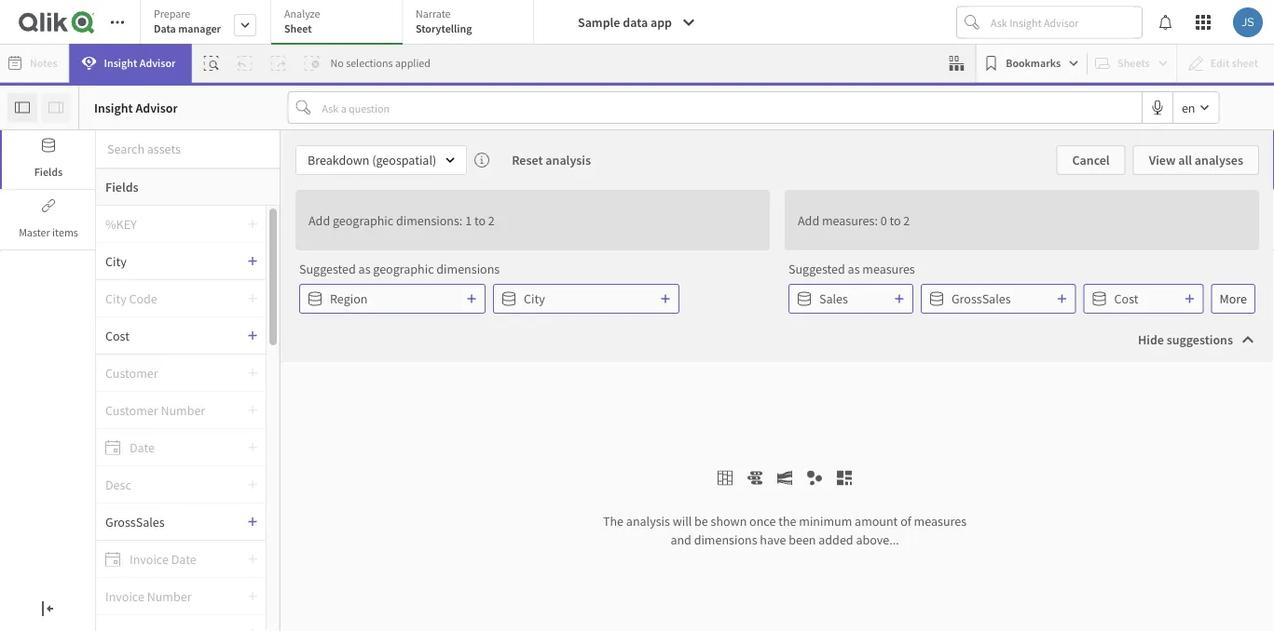 Task type: describe. For each thing, give the bounding box(es) containing it.
build
[[937, 456, 965, 473]]

view all analyses button
[[1133, 145, 1259, 175]]

1 vertical spatial advisor
[[136, 99, 178, 116]]

insights
[[578, 481, 621, 498]]

items
[[52, 226, 78, 240]]

of
[[900, 513, 911, 530]]

1 horizontal spatial grosssales button
[[921, 284, 1076, 314]]

choose an option below to get started adding to this sheet... application
[[0, 0, 1274, 632]]

cost inside cost "button"
[[1114, 291, 1138, 308]]

1 vertical spatial insight
[[94, 99, 133, 116]]

minimum
[[799, 513, 852, 530]]

reset
[[512, 152, 543, 169]]

en button
[[1173, 92, 1219, 123]]

2 master items button from the left
[[2, 191, 95, 250]]

sample
[[578, 14, 620, 31]]

an
[[432, 176, 455, 204]]

suggested for sales
[[788, 261, 845, 278]]

analyze sheet
[[284, 7, 320, 36]]

master items
[[19, 226, 78, 240]]

be inside . any found insights can be saved to this sheet.
[[646, 481, 659, 498]]

data
[[154, 21, 176, 36]]

city button inside menu item
[[96, 253, 247, 270]]

region button
[[299, 284, 486, 314]]

region
[[330, 291, 368, 308]]

more button
[[1211, 284, 1255, 314]]

creating
[[790, 456, 834, 473]]

(geospatial)
[[372, 152, 436, 169]]

started
[[645, 176, 711, 204]]

sheet
[[284, 21, 312, 36]]

sales
[[819, 291, 848, 308]]

smart search image
[[204, 56, 219, 71]]

once
[[749, 513, 776, 530]]

this inside . any found insights can be saved to this sheet.
[[710, 481, 730, 498]]

to left get
[[588, 176, 607, 204]]

bookmarks button
[[980, 48, 1083, 78]]

analyses
[[1195, 152, 1243, 169]]

.
[[695, 453, 698, 470]]

Ask a question text field
[[318, 93, 1142, 123]]

add geographic dimensions: 1 to 2
[[308, 212, 495, 229]]

hide suggestions button
[[1123, 325, 1267, 355]]

choose
[[358, 176, 428, 204]]

tab list inside the choose an option below to get started adding to this sheet... application
[[140, 0, 534, 47]]

reset analysis
[[512, 152, 591, 169]]

to right adding
[[785, 176, 805, 204]]

any
[[701, 453, 721, 470]]

can
[[623, 481, 643, 498]]

choose an option below to get started adding to this sheet...
[[358, 176, 916, 204]]

grosssales inside menu item
[[105, 514, 165, 531]]

1 horizontal spatial city
[[524, 291, 545, 308]]

en
[[1182, 99, 1195, 116]]

1 master items button from the left
[[0, 191, 95, 250]]

bookmarks
[[1006, 56, 1061, 70]]

cost menu item
[[96, 318, 266, 355]]

0 vertical spatial measures
[[862, 261, 915, 278]]

0 vertical spatial this
[[809, 176, 844, 204]]

and inside the analysis will be shown once the minimum amount of measures and dimensions have been added above...
[[670, 532, 691, 548]]

insight advisor button
[[70, 44, 191, 83]]

applied
[[395, 56, 431, 70]]

master
[[19, 226, 50, 240]]

2 2 from the left
[[903, 212, 910, 229]]

breakdown (geospatial)
[[308, 152, 436, 169]]

view all analyses
[[1149, 152, 1243, 169]]

manager
[[178, 21, 221, 36]]

suggested as measures
[[788, 261, 915, 278]]

view
[[1149, 152, 1176, 169]]

0 horizontal spatial dimensions
[[436, 261, 500, 278]]

insight advisor inside dropdown button
[[104, 56, 176, 70]]

added
[[819, 532, 853, 548]]

city menu item
[[96, 243, 266, 281]]

sample data app button
[[567, 7, 707, 37]]

selections tool image
[[949, 56, 964, 71]]

your
[[834, 481, 859, 498]]

to inside "to start creating visualizations and build your new sheet."
[[920, 428, 931, 445]]

advisor inside dropdown button
[[140, 56, 176, 70]]

add for add geographic dimensions: 1 to 2
[[308, 212, 330, 229]]

sheet. inside . any found insights can be saved to this sheet.
[[620, 507, 654, 523]]

adding
[[716, 176, 781, 204]]

hide assets image
[[15, 100, 30, 115]]

dimensions:
[[396, 212, 463, 229]]

measures:
[[822, 212, 878, 229]]

narrate
[[416, 7, 451, 21]]

get
[[612, 176, 641, 204]]

menu inside the choose an option below to get started adding to this sheet... application
[[96, 206, 280, 631]]

breakdown
[[308, 152, 369, 169]]

cost inside the "cost" 'menu item'
[[105, 328, 129, 344]]

amount
[[855, 513, 898, 530]]

suggested for region
[[299, 261, 356, 278]]

visualizations
[[837, 456, 911, 473]]

insight inside dropdown button
[[104, 56, 137, 70]]



Task type: vqa. For each thing, say whether or not it's contained in the screenshot.
0
yes



Task type: locate. For each thing, give the bounding box(es) containing it.
the
[[778, 513, 796, 530]]

1 horizontal spatial dimensions
[[694, 532, 757, 548]]

found
[[544, 481, 576, 498]]

1 vertical spatial this
[[710, 481, 730, 498]]

to right saved
[[696, 481, 708, 498]]

insight advisor down data
[[104, 56, 176, 70]]

app
[[650, 14, 672, 31]]

1 vertical spatial grosssales
[[105, 514, 165, 531]]

cost button inside 'menu item'
[[96, 328, 247, 344]]

menu
[[96, 206, 280, 631]]

menu containing city
[[96, 206, 280, 631]]

1 horizontal spatial and
[[913, 456, 934, 473]]

0 vertical spatial analysis
[[546, 152, 591, 169]]

new
[[862, 481, 885, 498]]

to right 0
[[890, 212, 901, 229]]

0 vertical spatial insight advisor
[[104, 56, 176, 70]]

1 vertical spatial be
[[694, 513, 708, 530]]

1 horizontal spatial cost button
[[1084, 284, 1204, 314]]

analysis for reset
[[546, 152, 591, 169]]

0 horizontal spatial city button
[[96, 253, 247, 270]]

this down any
[[710, 481, 730, 498]]

1 horizontal spatial cost
[[1114, 291, 1138, 308]]

to start creating visualizations and build your new sheet.
[[790, 428, 965, 498]]

measures
[[862, 261, 915, 278], [914, 513, 967, 530]]

1 horizontal spatial sheet.
[[887, 481, 921, 498]]

0 vertical spatial be
[[646, 481, 659, 498]]

geographic up region "button"
[[373, 261, 434, 278]]

0 vertical spatial grosssales
[[952, 291, 1011, 308]]

sheet. right new
[[887, 481, 921, 498]]

0 horizontal spatial fields
[[34, 165, 63, 179]]

sales button
[[788, 284, 913, 314]]

0 vertical spatial advisor
[[140, 56, 176, 70]]

as
[[358, 261, 370, 278], [848, 261, 860, 278]]

analysis inside the analysis will be shown once the minimum amount of measures and dimensions have been added above...
[[626, 513, 670, 530]]

1 horizontal spatial be
[[694, 513, 708, 530]]

insight
[[104, 56, 137, 70], [94, 99, 133, 116]]

saved
[[662, 481, 694, 498]]

will
[[673, 513, 692, 530]]

suggested up region
[[299, 261, 356, 278]]

analysis left will at bottom
[[626, 513, 670, 530]]

Ask Insight Advisor text field
[[987, 7, 1142, 37]]

hide
[[1138, 332, 1164, 349]]

be right can
[[646, 481, 659, 498]]

0 vertical spatial and
[[913, 456, 934, 473]]

1 vertical spatial city button
[[493, 284, 679, 314]]

1 add from the left
[[308, 212, 330, 229]]

1 vertical spatial sheet.
[[620, 507, 654, 523]]

as for geographic
[[358, 261, 370, 278]]

be
[[646, 481, 659, 498], [694, 513, 708, 530]]

add
[[308, 212, 330, 229], [798, 212, 819, 229]]

prepare
[[154, 7, 190, 21]]

0
[[880, 212, 887, 229]]

breakdown (geospatial) button
[[295, 145, 467, 175]]

tab list
[[140, 0, 534, 47]]

1 vertical spatial cost button
[[96, 328, 247, 344]]

0 horizontal spatial analysis
[[546, 152, 591, 169]]

0 horizontal spatial grosssales
[[105, 514, 165, 531]]

add left measures: at the right top
[[798, 212, 819, 229]]

1 vertical spatial analysis
[[626, 513, 670, 530]]

0 horizontal spatial add
[[308, 212, 330, 229]]

data
[[623, 14, 648, 31]]

2 suggested from the left
[[788, 261, 845, 278]]

cancel
[[1072, 152, 1110, 169]]

2 right the 1
[[488, 212, 495, 229]]

0 vertical spatial cost button
[[1084, 284, 1204, 314]]

to inside . any found insights can be saved to this sheet.
[[696, 481, 708, 498]]

analysis up the below
[[546, 152, 591, 169]]

have
[[760, 532, 786, 548]]

cost button down 'city' menu item
[[96, 328, 247, 344]]

0 horizontal spatial as
[[358, 261, 370, 278]]

dimensions
[[436, 261, 500, 278], [694, 532, 757, 548]]

dimensions down shown at the right bottom
[[694, 532, 757, 548]]

0 vertical spatial grosssales button
[[921, 284, 1076, 314]]

0 vertical spatial sheet.
[[887, 481, 921, 498]]

1 vertical spatial grosssales button
[[96, 514, 247, 531]]

and left build
[[913, 456, 934, 473]]

analysis inside reset analysis button
[[546, 152, 591, 169]]

0 horizontal spatial suggested
[[299, 261, 356, 278]]

analysis
[[546, 152, 591, 169], [626, 513, 670, 530]]

above...
[[856, 532, 899, 548]]

1 horizontal spatial 2
[[903, 212, 910, 229]]

. any found insights can be saved to this sheet.
[[544, 453, 730, 523]]

advisor
[[140, 56, 176, 70], [136, 99, 178, 116]]

1 vertical spatial city
[[524, 291, 545, 308]]

1 vertical spatial insight advisor
[[94, 99, 178, 116]]

add measures: 0 to 2
[[798, 212, 910, 229]]

1 vertical spatial cost
[[105, 328, 129, 344]]

master items button
[[0, 191, 95, 250], [2, 191, 95, 250]]

0 vertical spatial geographic
[[333, 212, 393, 229]]

grosssales menu item
[[96, 504, 266, 541]]

as for measures
[[848, 261, 860, 278]]

2
[[488, 212, 495, 229], [903, 212, 910, 229]]

0 horizontal spatial grosssales button
[[96, 514, 247, 531]]

be inside the analysis will be shown once the minimum amount of measures and dimensions have been added above...
[[694, 513, 708, 530]]

analyze
[[284, 7, 320, 21]]

be right will at bottom
[[694, 513, 708, 530]]

to left the start at the right
[[920, 428, 931, 445]]

cancel button
[[1056, 145, 1126, 175]]

suggested
[[299, 261, 356, 278], [788, 261, 845, 278]]

1 vertical spatial and
[[670, 532, 691, 548]]

sheet. inside "to start creating visualizations and build your new sheet."
[[887, 481, 921, 498]]

and down will at bottom
[[670, 532, 691, 548]]

0 horizontal spatial cost
[[105, 328, 129, 344]]

dimensions down the 1
[[436, 261, 500, 278]]

to right the 1
[[474, 212, 486, 229]]

2 right 0
[[903, 212, 910, 229]]

0 horizontal spatial cost button
[[96, 328, 247, 344]]

sheet...
[[848, 176, 916, 204]]

2 add from the left
[[798, 212, 819, 229]]

1 suggested from the left
[[299, 261, 356, 278]]

been
[[789, 532, 816, 548]]

sample data app
[[578, 14, 672, 31]]

no
[[330, 56, 344, 70]]

prepare data manager
[[154, 7, 221, 36]]

cost
[[1114, 291, 1138, 308], [105, 328, 129, 344]]

0 horizontal spatial 2
[[488, 212, 495, 229]]

below
[[526, 176, 583, 204]]

advisor down data
[[140, 56, 176, 70]]

fields up master items
[[34, 165, 63, 179]]

start
[[934, 428, 959, 445]]

1 2 from the left
[[488, 212, 495, 229]]

1 horizontal spatial this
[[809, 176, 844, 204]]

0 horizontal spatial this
[[710, 481, 730, 498]]

grosssales button inside menu item
[[96, 514, 247, 531]]

Search assets text field
[[96, 132, 280, 166]]

option
[[460, 176, 522, 204]]

fields down search assets text field
[[105, 179, 139, 196]]

1 horizontal spatial suggested
[[788, 261, 845, 278]]

the
[[603, 513, 624, 530]]

add for add measures: 0 to 2
[[798, 212, 819, 229]]

measures inside the analysis will be shown once the minimum amount of measures and dimensions have been added above...
[[914, 513, 967, 530]]

selections
[[346, 56, 393, 70]]

measures up sales "button" in the top of the page
[[862, 261, 915, 278]]

narrate storytelling
[[416, 7, 472, 36]]

0 horizontal spatial sheet.
[[620, 507, 654, 523]]

1 horizontal spatial add
[[798, 212, 819, 229]]

1 as from the left
[[358, 261, 370, 278]]

1 horizontal spatial as
[[848, 261, 860, 278]]

cost button
[[1084, 284, 1204, 314], [96, 328, 247, 344]]

city inside menu item
[[105, 253, 126, 270]]

fields button
[[0, 130, 95, 189], [2, 130, 95, 189], [96, 169, 280, 206]]

more
[[1220, 291, 1247, 308]]

1 vertical spatial dimensions
[[694, 532, 757, 548]]

grosssales button
[[921, 284, 1076, 314], [96, 514, 247, 531]]

2 as from the left
[[848, 261, 860, 278]]

geographic
[[333, 212, 393, 229], [373, 261, 434, 278]]

hide suggestions
[[1138, 332, 1233, 349]]

as up region
[[358, 261, 370, 278]]

the analysis will be shown once the minimum amount of measures and dimensions have been added above...
[[603, 513, 967, 548]]

0 vertical spatial dimensions
[[436, 261, 500, 278]]

as up sales "button" in the top of the page
[[848, 261, 860, 278]]

city
[[105, 253, 126, 270], [524, 291, 545, 308]]

analysis for the
[[626, 513, 670, 530]]

1 vertical spatial geographic
[[373, 261, 434, 278]]

0 vertical spatial insight
[[104, 56, 137, 70]]

reset analysis button
[[497, 145, 606, 175]]

suggested as geographic dimensions
[[299, 261, 500, 278]]

measures right of
[[914, 513, 967, 530]]

john smith image
[[1233, 7, 1263, 37]]

dimensions inside the analysis will be shown once the minimum amount of measures and dimensions have been added above...
[[694, 532, 757, 548]]

add down the breakdown
[[308, 212, 330, 229]]

advisor down insight advisor dropdown button
[[136, 99, 178, 116]]

1 horizontal spatial analysis
[[626, 513, 670, 530]]

0 vertical spatial city
[[105, 253, 126, 270]]

and inside "to start creating visualizations and build your new sheet."
[[913, 456, 934, 473]]

no selections applied
[[330, 56, 431, 70]]

this
[[809, 176, 844, 204], [710, 481, 730, 498]]

suggested up sales
[[788, 261, 845, 278]]

cost button up 'hide'
[[1084, 284, 1204, 314]]

0 vertical spatial cost
[[1114, 291, 1138, 308]]

1 horizontal spatial city button
[[493, 284, 679, 314]]

1
[[465, 212, 472, 229]]

this up measures: at the right top
[[809, 176, 844, 204]]

geographic down choose
[[333, 212, 393, 229]]

to
[[588, 176, 607, 204], [785, 176, 805, 204], [474, 212, 486, 229], [890, 212, 901, 229], [920, 428, 931, 445], [696, 481, 708, 498]]

sheet. down can
[[620, 507, 654, 523]]

insight advisor down insight advisor dropdown button
[[94, 99, 178, 116]]

0 horizontal spatial be
[[646, 481, 659, 498]]

1 horizontal spatial fields
[[105, 179, 139, 196]]

storytelling
[[416, 21, 472, 36]]

tab list containing prepare
[[140, 0, 534, 47]]

1 horizontal spatial grosssales
[[952, 291, 1011, 308]]

0 vertical spatial city button
[[96, 253, 247, 270]]

suggestions
[[1167, 332, 1233, 349]]

0 horizontal spatial and
[[670, 532, 691, 548]]

all
[[1178, 152, 1192, 169]]

0 horizontal spatial city
[[105, 253, 126, 270]]

1 vertical spatial measures
[[914, 513, 967, 530]]

and
[[913, 456, 934, 473], [670, 532, 691, 548]]

fields
[[34, 165, 63, 179], [105, 179, 139, 196]]

shown
[[711, 513, 747, 530]]



